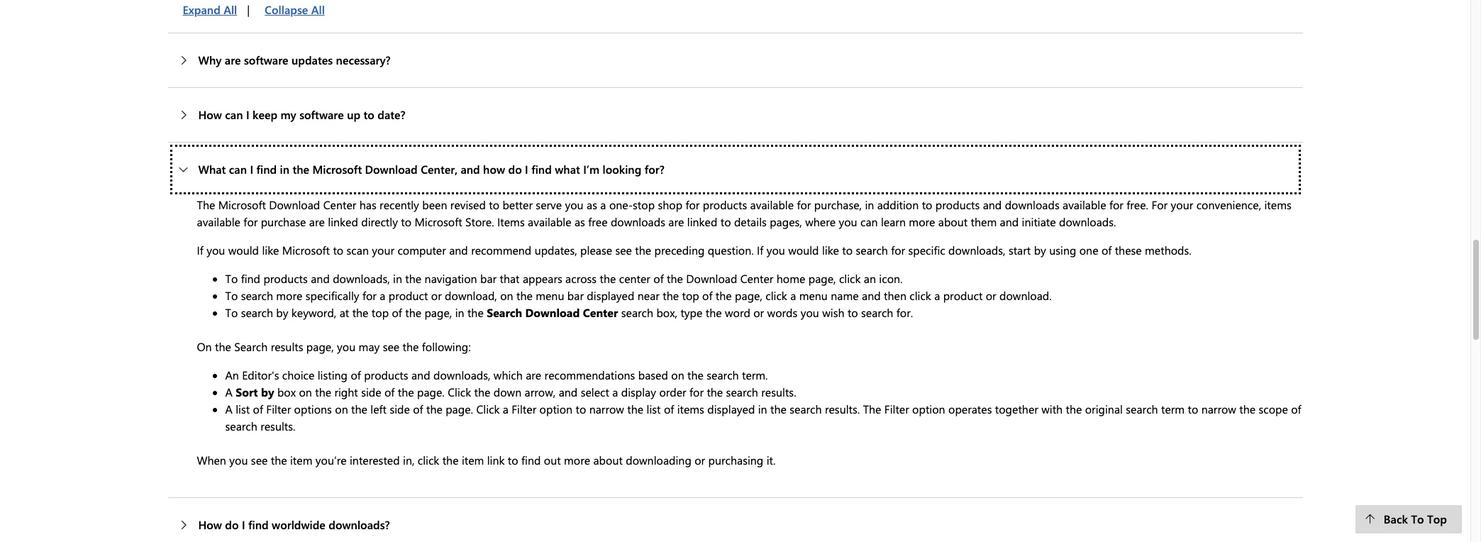 Task type: describe. For each thing, give the bounding box(es) containing it.
0 vertical spatial side
[[361, 384, 381, 399]]

to up name
[[843, 242, 853, 257]]

or down navigation at the left of page
[[431, 288, 442, 303]]

1 like from the left
[[262, 242, 279, 257]]

for left "specific"
[[891, 242, 906, 257]]

downloads?
[[329, 517, 390, 532]]

why
[[198, 52, 222, 67]]

in inside an editor's choice listing of products and downloads, which are recommendations based on the search term. a sort by box on the right side of the page. click the down arrow, and select a display order for the search results. a list of filter options on the left side of the page. click a filter option to narrow the list of items displayed in the search results. the filter option operates together with the original search term to narrow the scope of search results.
[[758, 401, 767, 416]]

left
[[371, 401, 387, 416]]

1 horizontal spatial click
[[476, 401, 500, 416]]

1 horizontal spatial page.
[[446, 401, 473, 416]]

stop
[[633, 197, 655, 212]]

an
[[225, 367, 239, 382]]

in inside the microsoft download center has recently been revised to better serve you as a one-stop shop for products available for purchase, in addition to products and downloads available for free. for your convenience, items available for purchase are linked directly to microsoft store. items available as free downloads are linked to details pages, where you can learn more about them and initiate downloads.
[[865, 197, 874, 212]]

for
[[1152, 197, 1168, 212]]

of right scope
[[1292, 401, 1302, 416]]

0 horizontal spatial do
[[225, 517, 239, 532]]

options
[[294, 401, 332, 416]]

0 horizontal spatial page.
[[417, 384, 445, 399]]

on
[[197, 339, 212, 354]]

preceding
[[655, 242, 705, 257]]

1 horizontal spatial bar
[[568, 288, 584, 303]]

of up left
[[385, 384, 395, 399]]

then
[[884, 288, 907, 303]]

scope
[[1259, 401, 1288, 416]]

1 filter from the left
[[266, 401, 291, 416]]

operates
[[949, 401, 992, 416]]

of up the near on the bottom of the page
[[654, 271, 664, 286]]

1 if from the left
[[197, 242, 203, 257]]

a right the specifically
[[380, 288, 386, 303]]

better
[[503, 197, 533, 212]]

2 horizontal spatial results.
[[825, 401, 860, 416]]

and up the specifically
[[311, 271, 330, 286]]

0 horizontal spatial results.
[[261, 418, 296, 433]]

available down serve
[[528, 214, 572, 229]]

word
[[725, 305, 751, 320]]

page, up following:
[[425, 305, 452, 320]]

2 like from the left
[[822, 242, 839, 257]]

why are software updates necessary?
[[198, 52, 391, 67]]

home
[[777, 271, 806, 286]]

products inside to find products and downloads, in the navigation bar that appears across the center of the download center home page, click an icon. to search more specifically for a product or download, on the menu bar displayed near the top of the page, click a menu name and then click a product or download. to search by keyword, at the top of the page, in the search download center search box, type the word or words you wish to search for.
[[264, 271, 308, 286]]

to down the recently
[[401, 214, 412, 229]]

been
[[422, 197, 447, 212]]

1 item from the left
[[290, 452, 313, 467]]

center
[[619, 271, 651, 286]]

on down "choice"
[[299, 384, 312, 399]]

an
[[864, 271, 876, 286]]

search inside to find products and downloads, in the navigation bar that appears across the center of the download center home page, click an icon. to search more specifically for a product or download, on the menu bar displayed near the top of the page, click a menu name and then click a product or download. to search by keyword, at the top of the page, in the search download center search box, type the word or words you wish to search for.
[[487, 305, 522, 320]]

downloads.
[[1059, 214, 1117, 229]]

when
[[197, 452, 226, 467]]

on inside to find products and downloads, in the navigation bar that appears across the center of the download center home page, click an icon. to search more specifically for a product or download, on the menu bar displayed near the top of the page, click a menu name and then click a product or download. to search by keyword, at the top of the page, in the search download center search box, type the word or words you wish to search for.
[[500, 288, 513, 303]]

one
[[1080, 242, 1099, 257]]

navigation
[[425, 271, 477, 286]]

1 menu from the left
[[536, 288, 564, 303]]

and up navigation at the left of page
[[449, 242, 468, 257]]

convenience,
[[1197, 197, 1262, 212]]

available down "what"
[[197, 214, 241, 229]]

all for collapse all
[[311, 2, 325, 17]]

one-
[[609, 197, 633, 212]]

products up details
[[703, 197, 747, 212]]

up
[[347, 107, 361, 122]]

arrow,
[[525, 384, 556, 399]]

download.
[[1000, 288, 1052, 303]]

term.
[[742, 367, 768, 382]]

box
[[277, 384, 296, 399]]

worldwide
[[272, 517, 326, 532]]

may
[[359, 339, 380, 354]]

the inside dropdown button
[[293, 162, 309, 176]]

for right shop
[[686, 197, 700, 212]]

and down following:
[[412, 367, 430, 382]]

using
[[1050, 242, 1077, 257]]

collapse all
[[265, 2, 325, 17]]

out
[[544, 452, 561, 467]]

computer
[[398, 242, 446, 257]]

page, up name
[[809, 271, 836, 286]]

1 vertical spatial center
[[741, 271, 774, 286]]

click up for.
[[910, 288, 932, 303]]

original
[[1085, 401, 1123, 416]]

products up the them
[[936, 197, 980, 212]]

term
[[1162, 401, 1185, 416]]

1 horizontal spatial side
[[390, 401, 410, 416]]

wish
[[823, 305, 845, 320]]

of up right
[[351, 367, 361, 382]]

software inside why are software updates necessary? dropdown button
[[244, 52, 289, 67]]

for up where
[[797, 197, 811, 212]]

a right select
[[613, 384, 618, 399]]

download down appears
[[525, 305, 580, 320]]

downloads, inside an editor's choice listing of products and downloads, which are recommendations based on the search term. a sort by box on the right side of the page. click the down arrow, and select a display order for the search results. a list of filter options on the left side of the page. click a filter option to narrow the list of items displayed in the search results. the filter option operates together with the original search term to narrow the scope of search results.
[[434, 367, 491, 382]]

specifically
[[306, 288, 359, 303]]

more inside the microsoft download center has recently been revised to better serve you as a one-stop shop for products available for purchase, in addition to products and downloads available for free. for your convenience, items available for purchase are linked directly to microsoft store. items available as free downloads are linked to details pages, where you can learn more about them and initiate downloads.
[[909, 214, 936, 229]]

order
[[659, 384, 687, 399]]

or left download.
[[986, 288, 997, 303]]

i for software
[[246, 107, 249, 122]]

necessary?
[[336, 52, 391, 67]]

for inside an editor's choice listing of products and downloads, which are recommendations based on the search term. a sort by box on the right side of the page. click the down arrow, and select a display order for the search results. a list of filter options on the left side of the page. click a filter option to narrow the list of items displayed in the search results. the filter option operates together with the original search term to narrow the scope of search results.
[[690, 384, 704, 399]]

your inside the microsoft download center has recently been revised to better serve you as a one-stop shop for products available for purchase, in addition to products and downloads available for free. for your convenience, items available for purchase are linked directly to microsoft store. items available as free downloads are linked to details pages, where you can learn more about them and initiate downloads.
[[1171, 197, 1194, 212]]

how do i find worldwide downloads?
[[198, 517, 390, 532]]

can for what
[[229, 162, 247, 176]]

back to top
[[1384, 512, 1448, 527]]

top
[[1428, 512, 1448, 527]]

these
[[1115, 242, 1142, 257]]

in inside dropdown button
[[280, 162, 290, 176]]

the inside an editor's choice listing of products and downloads, which are recommendations based on the search term. a sort by box on the right side of the page. click the down arrow, and select a display order for the search results. a list of filter options on the left side of the page. click a filter option to narrow the list of items displayed in the search results. the filter option operates together with the original search term to narrow the scope of search results.
[[863, 401, 882, 416]]

items
[[497, 214, 525, 229]]

to left details
[[721, 214, 731, 229]]

which
[[494, 367, 523, 382]]

2 would from the left
[[789, 242, 819, 257]]

name
[[831, 288, 859, 303]]

specific
[[909, 242, 946, 257]]

for left 'purchase'
[[244, 214, 258, 229]]

2 horizontal spatial downloads,
[[949, 242, 1006, 257]]

2 vertical spatial see
[[251, 452, 268, 467]]

are right 'purchase'
[[309, 214, 325, 229]]

how for how can i keep my software up to date?
[[198, 107, 222, 122]]

it.
[[767, 452, 776, 467]]

and right the them
[[1000, 214, 1019, 229]]

the microsoft download center has recently been revised to better serve you as a one-stop shop for products available for purchase, in addition to products and downloads available for free. for your convenience, items available for purchase are linked directly to microsoft store. items available as free downloads are linked to details pages, where you can learn more about them and initiate downloads.
[[197, 197, 1292, 229]]

all for expand all
[[224, 2, 237, 17]]

by inside to find products and downloads, in the navigation bar that appears across the center of the download center home page, click an icon. to search more specifically for a product or download, on the menu bar displayed near the top of the page, click a menu name and then click a product or download. to search by keyword, at the top of the page, in the search download center search box, type the word or words you wish to search for.
[[276, 305, 288, 320]]

a right then
[[935, 288, 940, 303]]

why are software updates necessary? button
[[168, 33, 1303, 87]]

to inside dropdown button
[[364, 107, 375, 122]]

1 horizontal spatial see
[[383, 339, 400, 354]]

page, up the listing
[[306, 339, 334, 354]]

updates,
[[535, 242, 577, 257]]

available up pages,
[[750, 197, 794, 212]]

expand
[[183, 2, 221, 17]]

back
[[1384, 512, 1408, 527]]

my
[[281, 107, 296, 122]]

expand all button
[[168, 0, 247, 24]]

download inside the microsoft download center has recently been revised to better serve you as a one-stop shop for products available for purchase, in addition to products and downloads available for free. for your convenience, items available for purchase are linked directly to microsoft store. items available as free downloads are linked to details pages, where you can learn more about them and initiate downloads.
[[269, 197, 320, 212]]

0 vertical spatial click
[[448, 384, 471, 399]]

or left 'purchasing'
[[695, 452, 705, 467]]

in,
[[403, 452, 415, 467]]

of right at at the bottom left of page
[[392, 305, 402, 320]]

downloading
[[626, 452, 692, 467]]

of right left
[[413, 401, 423, 416]]

i'm
[[583, 162, 600, 176]]

interested
[[350, 452, 400, 467]]

question.
[[708, 242, 754, 257]]

you're
[[316, 452, 347, 467]]

if you would like microsoft to scan your computer and recommend updates, please see the preceding question. if you would like to search for specific downloads, start by using one of these methods.
[[197, 242, 1192, 257]]

how for how do i find worldwide downloads?
[[198, 517, 222, 532]]

how can i keep my software up to date? button
[[168, 88, 1303, 142]]

2 filter from the left
[[512, 401, 537, 416]]

find inside to find products and downloads, in the navigation bar that appears across the center of the download center home page, click an icon. to search more specifically for a product or download, on the menu bar displayed near the top of the page, click a menu name and then click a product or download. to search by keyword, at the top of the page, in the search download center search box, type the word or words you wish to search for.
[[241, 271, 260, 286]]

a down down
[[503, 401, 509, 416]]

download,
[[445, 288, 497, 303]]

more inside to find products and downloads, in the navigation bar that appears across the center of the download center home page, click an icon. to search more specifically for a product or download, on the menu bar displayed near the top of the page, click a menu name and then click a product or download. to search by keyword, at the top of the page, in the search download center search box, type the word or words you wish to search for.
[[276, 288, 303, 303]]

i right how
[[525, 162, 528, 176]]

0 vertical spatial do
[[508, 162, 522, 176]]

1 narrow from the left
[[589, 401, 624, 416]]

1 product from the left
[[389, 288, 428, 303]]

download down if you would like microsoft to scan your computer and recommend updates, please see the preceding question. if you would like to search for specific downloads, start by using one of these methods.
[[686, 271, 737, 286]]

microsoft up 'purchase'
[[218, 197, 266, 212]]

based
[[638, 367, 668, 382]]

a down home on the right
[[791, 288, 796, 303]]

1 horizontal spatial top
[[682, 288, 699, 303]]

2 a from the top
[[225, 401, 233, 416]]

collapse
[[265, 2, 308, 17]]

0 horizontal spatial about
[[594, 452, 623, 467]]

following:
[[422, 339, 471, 354]]

for inside to find products and downloads, in the navigation bar that appears across the center of the download center home page, click an icon. to search more specifically for a product or download, on the menu bar displayed near the top of the page, click a menu name and then click a product or download. to search by keyword, at the top of the page, in the search download center search box, type the word or words you wish to search for.
[[363, 288, 377, 303]]

0 vertical spatial results.
[[762, 384, 797, 399]]

icon.
[[879, 271, 903, 286]]

recommend
[[471, 242, 532, 257]]

can inside the microsoft download center has recently been revised to better serve you as a one-stop shop for products available for purchase, in addition to products and downloads available for free. for your convenience, items available for purchase are linked directly to microsoft store. items available as free downloads are linked to details pages, where you can learn more about them and initiate downloads.
[[861, 214, 878, 229]]

shop
[[658, 197, 683, 212]]

choice
[[282, 367, 315, 382]]

addition
[[878, 197, 919, 212]]

2 vertical spatial center
[[583, 305, 618, 320]]

purchase,
[[814, 197, 862, 212]]

0 horizontal spatial bar
[[480, 271, 497, 286]]

1 a from the top
[[225, 384, 233, 399]]



Task type: vqa. For each thing, say whether or not it's contained in the screenshot.
How CAN
yes



Task type: locate. For each thing, give the bounding box(es) containing it.
option
[[540, 401, 573, 416], [913, 401, 946, 416]]

0 horizontal spatial if
[[197, 242, 203, 257]]

serve
[[536, 197, 562, 212]]

1 horizontal spatial linked
[[687, 214, 718, 229]]

top up may
[[372, 305, 389, 320]]

0 vertical spatial as
[[587, 197, 597, 212]]

select
[[581, 384, 609, 399]]

to
[[364, 107, 375, 122], [489, 197, 500, 212], [922, 197, 933, 212], [401, 214, 412, 229], [721, 214, 731, 229], [333, 242, 344, 257], [843, 242, 853, 257], [848, 305, 858, 320], [576, 401, 586, 416], [1188, 401, 1199, 416], [508, 452, 518, 467]]

software left updates on the top
[[244, 52, 289, 67]]

1 vertical spatial a
[[225, 401, 233, 416]]

and left select
[[559, 384, 578, 399]]

do
[[508, 162, 522, 176], [225, 517, 239, 532]]

for left free.
[[1110, 197, 1124, 212]]

1 horizontal spatial would
[[789, 242, 819, 257]]

menu up wish
[[799, 288, 828, 303]]

0 vertical spatial downloads
[[1005, 197, 1060, 212]]

downloads
[[1005, 197, 1060, 212], [611, 214, 666, 229]]

as up free
[[587, 197, 597, 212]]

on down right
[[335, 401, 348, 416]]

0 vertical spatial see
[[616, 242, 632, 257]]

are inside dropdown button
[[225, 52, 241, 67]]

0 horizontal spatial all
[[224, 2, 237, 17]]

side up left
[[361, 384, 381, 399]]

1 horizontal spatial more
[[564, 452, 590, 467]]

menu down appears
[[536, 288, 564, 303]]

2 horizontal spatial see
[[616, 242, 632, 257]]

2 menu from the left
[[799, 288, 828, 303]]

can right "what"
[[229, 162, 247, 176]]

downloads,
[[949, 242, 1006, 257], [333, 271, 390, 286], [434, 367, 491, 382]]

i left worldwide
[[242, 517, 245, 532]]

click up name
[[839, 271, 861, 286]]

top up type
[[682, 288, 699, 303]]

1 vertical spatial page.
[[446, 401, 473, 416]]

page, up word
[[735, 288, 763, 303]]

when you see the item you're interested in, click the item link to find out more about downloading or purchasing it.
[[197, 452, 776, 467]]

click
[[448, 384, 471, 399], [476, 401, 500, 416]]

how can i keep my software up to date?
[[198, 107, 406, 122]]

scan
[[347, 242, 369, 257]]

what can i find in the microsoft download center, and how do i find what i'm looking for? button
[[168, 142, 1303, 196]]

in down download, at left
[[455, 305, 464, 320]]

search down the that
[[487, 305, 522, 320]]

center inside the microsoft download center has recently been revised to better serve you as a one-stop shop for products available for purchase, in addition to products and downloads available for free. for your convenience, items available for purchase are linked directly to microsoft store. items available as free downloads are linked to details pages, where you can learn more about them and initiate downloads.
[[323, 197, 356, 212]]

to right link
[[508, 452, 518, 467]]

1 horizontal spatial option
[[913, 401, 946, 416]]

0 horizontal spatial narrow
[[589, 401, 624, 416]]

what
[[555, 162, 580, 176]]

2 linked from the left
[[687, 214, 718, 229]]

1 horizontal spatial software
[[300, 107, 344, 122]]

1 list from the left
[[236, 401, 250, 416]]

about left the them
[[939, 214, 968, 229]]

to up store.
[[489, 197, 500, 212]]

2 how from the top
[[198, 517, 222, 532]]

bar down across
[[568, 288, 584, 303]]

1 vertical spatial downloads
[[611, 214, 666, 229]]

how
[[483, 162, 505, 176]]

can for how
[[225, 107, 243, 122]]

to right addition
[[922, 197, 933, 212]]

0 horizontal spatial list
[[236, 401, 250, 416]]

has
[[360, 197, 377, 212]]

page. up when you see the item you're interested in, click the item link to find out more about downloading or purchasing it.
[[446, 401, 473, 416]]

where
[[805, 214, 836, 229]]

download
[[365, 162, 418, 176], [269, 197, 320, 212], [686, 271, 737, 286], [525, 305, 580, 320]]

2 horizontal spatial filter
[[885, 401, 909, 416]]

1 vertical spatial side
[[390, 401, 410, 416]]

item
[[290, 452, 313, 467], [462, 452, 484, 467]]

0 horizontal spatial downloads,
[[333, 271, 390, 286]]

side right left
[[390, 401, 410, 416]]

1 horizontal spatial the
[[863, 401, 882, 416]]

1 horizontal spatial as
[[587, 197, 597, 212]]

0 vertical spatial the
[[197, 197, 215, 212]]

0 vertical spatial page.
[[417, 384, 445, 399]]

microsoft down been
[[415, 214, 462, 229]]

0 vertical spatial a
[[225, 384, 233, 399]]

2 vertical spatial downloads,
[[434, 367, 491, 382]]

appears
[[523, 271, 563, 286]]

0 vertical spatial more
[[909, 214, 936, 229]]

1 vertical spatial the
[[863, 401, 882, 416]]

1 horizontal spatial all
[[311, 2, 325, 17]]

what can i find in the microsoft download center, and how do i find what i'm looking for?
[[198, 162, 665, 176]]

displayed inside an editor's choice listing of products and downloads, which are recommendations based on the search term. a sort by box on the right side of the page. click the down arrow, and select a display order for the search results. a list of filter options on the left side of the page. click a filter option to narrow the list of items displayed in the search results. the filter option operates together with the original search term to narrow the scope of search results.
[[708, 401, 755, 416]]

for.
[[897, 305, 913, 320]]

keep
[[253, 107, 277, 122]]

click up words
[[766, 288, 787, 303]]

you inside to find products and downloads, in the navigation bar that appears across the center of the download center home page, click an icon. to search more specifically for a product or download, on the menu bar displayed near the top of the page, click a menu name and then click a product or download. to search by keyword, at the top of the page, in the search download center search box, type the word or words you wish to search for.
[[801, 305, 819, 320]]

link
[[487, 452, 505, 467]]

1 horizontal spatial about
[[939, 214, 968, 229]]

software inside how can i keep my software up to date? dropdown button
[[300, 107, 344, 122]]

0 vertical spatial search
[[487, 305, 522, 320]]

1 horizontal spatial items
[[1265, 197, 1292, 212]]

in down computer
[[393, 271, 402, 286]]

about inside the microsoft download center has recently been revised to better serve you as a one-stop shop for products available for purchase, in addition to products and downloads available for free. for your convenience, items available for purchase are linked directly to microsoft store. items available as free downloads are linked to details pages, where you can learn more about them and initiate downloads.
[[939, 214, 968, 229]]

and inside dropdown button
[[461, 162, 480, 176]]

can inside what can i find in the microsoft download center, and how do i find what i'm looking for? dropdown button
[[229, 162, 247, 176]]

0 vertical spatial center
[[323, 197, 356, 212]]

recently
[[380, 197, 419, 212]]

find
[[256, 162, 277, 176], [532, 162, 552, 176], [241, 271, 260, 286], [522, 452, 541, 467], [248, 517, 269, 532]]

item left you're
[[290, 452, 313, 467]]

1 vertical spatial your
[[372, 242, 395, 257]]

product
[[389, 288, 428, 303], [944, 288, 983, 303]]

what
[[198, 162, 226, 176]]

in up 'purchase'
[[280, 162, 290, 176]]

1 vertical spatial click
[[476, 401, 500, 416]]

0 horizontal spatial items
[[677, 401, 705, 416]]

2 horizontal spatial by
[[1034, 242, 1046, 257]]

0 horizontal spatial top
[[372, 305, 389, 320]]

group
[[168, 0, 335, 24]]

page. down following:
[[417, 384, 445, 399]]

1 horizontal spatial like
[[822, 242, 839, 257]]

1 horizontal spatial filter
[[512, 401, 537, 416]]

0 horizontal spatial see
[[251, 452, 268, 467]]

1 horizontal spatial your
[[1171, 197, 1194, 212]]

0 horizontal spatial by
[[261, 384, 274, 399]]

1 horizontal spatial downloads
[[1005, 197, 1060, 212]]

top
[[682, 288, 699, 303], [372, 305, 389, 320]]

0 horizontal spatial as
[[575, 214, 585, 229]]

results.
[[762, 384, 797, 399], [825, 401, 860, 416], [261, 418, 296, 433]]

across
[[566, 271, 597, 286]]

at
[[340, 305, 349, 320]]

like down where
[[822, 242, 839, 257]]

more right the learn
[[909, 214, 936, 229]]

are down shop
[[669, 214, 684, 229]]

2 item from the left
[[462, 452, 484, 467]]

narrow down select
[[589, 401, 624, 416]]

free
[[588, 214, 608, 229]]

in down term.
[[758, 401, 767, 416]]

item left link
[[462, 452, 484, 467]]

right
[[335, 384, 358, 399]]

2 option from the left
[[913, 401, 946, 416]]

on up order
[[671, 367, 685, 382]]

items down order
[[677, 401, 705, 416]]

search
[[856, 242, 888, 257], [241, 288, 273, 303], [241, 305, 273, 320], [621, 305, 654, 320], [861, 305, 894, 320], [707, 367, 739, 382], [726, 384, 758, 399], [790, 401, 822, 416], [1126, 401, 1158, 416], [225, 418, 257, 433]]

0 horizontal spatial software
[[244, 52, 289, 67]]

please
[[581, 242, 612, 257]]

1 vertical spatial see
[[383, 339, 400, 354]]

1 horizontal spatial search
[[487, 305, 522, 320]]

of
[[1102, 242, 1112, 257], [654, 271, 664, 286], [703, 288, 713, 303], [392, 305, 402, 320], [351, 367, 361, 382], [385, 384, 395, 399], [253, 401, 263, 416], [413, 401, 423, 416], [664, 401, 674, 416], [1292, 401, 1302, 416]]

1 vertical spatial as
[[575, 214, 585, 229]]

available up the downloads.
[[1063, 197, 1107, 212]]

to inside to find products and downloads, in the navigation bar that appears across the center of the download center home page, click an icon. to search more specifically for a product or download, on the menu bar displayed near the top of the page, click a menu name and then click a product or download. to search by keyword, at the top of the page, in the search download center search box, type the word or words you wish to search for.
[[848, 305, 858, 320]]

displayed down term.
[[708, 401, 755, 416]]

2 all from the left
[[311, 2, 325, 17]]

1 horizontal spatial results.
[[762, 384, 797, 399]]

1 horizontal spatial list
[[647, 401, 661, 416]]

0 vertical spatial top
[[682, 288, 699, 303]]

products inside an editor's choice listing of products and downloads, which are recommendations based on the search term. a sort by box on the right side of the page. click the down arrow, and select a display order for the search results. a list of filter options on the left side of the page. click a filter option to narrow the list of items displayed in the search results. the filter option operates together with the original search term to narrow the scope of search results.
[[364, 367, 408, 382]]

pages,
[[770, 214, 802, 229]]

1 vertical spatial top
[[372, 305, 389, 320]]

0 horizontal spatial displayed
[[587, 288, 635, 303]]

products up keyword,
[[264, 271, 308, 286]]

with
[[1042, 401, 1063, 416]]

to down select
[[576, 401, 586, 416]]

listing
[[318, 367, 348, 382]]

to right term at the right bottom
[[1188, 401, 1199, 416]]

about left downloading at the bottom left
[[594, 452, 623, 467]]

1 option from the left
[[540, 401, 573, 416]]

2 list from the left
[[647, 401, 661, 416]]

page,
[[809, 271, 836, 286], [735, 288, 763, 303], [425, 305, 452, 320], [306, 339, 334, 354]]

or right word
[[754, 305, 764, 320]]

1 horizontal spatial do
[[508, 162, 522, 176]]

are
[[225, 52, 241, 67], [309, 214, 325, 229], [669, 214, 684, 229], [526, 367, 542, 382]]

the
[[293, 162, 309, 176], [635, 242, 652, 257], [405, 271, 422, 286], [600, 271, 616, 286], [667, 271, 683, 286], [517, 288, 533, 303], [663, 288, 679, 303], [716, 288, 732, 303], [352, 305, 369, 320], [405, 305, 422, 320], [468, 305, 484, 320], [706, 305, 722, 320], [215, 339, 231, 354], [403, 339, 419, 354], [688, 367, 704, 382], [315, 384, 331, 399], [398, 384, 414, 399], [474, 384, 491, 399], [707, 384, 723, 399], [351, 401, 368, 416], [426, 401, 443, 416], [627, 401, 644, 416], [771, 401, 787, 416], [1066, 401, 1082, 416], [1240, 401, 1256, 416], [271, 452, 287, 467], [443, 452, 459, 467]]

1 all from the left
[[224, 2, 237, 17]]

collapse all button
[[250, 0, 335, 24]]

an editor's choice listing of products and downloads, which are recommendations based on the search term. a sort by box on the right side of the page. click the down arrow, and select a display order for the search results. a list of filter options on the left side of the page. click a filter option to narrow the list of items displayed in the search results. the filter option operates together with the original search term to narrow the scope of search results.
[[225, 367, 1302, 433]]

0 vertical spatial your
[[1171, 197, 1194, 212]]

the inside the microsoft download center has recently been revised to better serve you as a one-stop shop for products available for purchase, in addition to products and downloads available for free. for your convenience, items available for purchase are linked directly to microsoft store. items available as free downloads are linked to details pages, where you can learn more about them and initiate downloads.
[[197, 197, 215, 212]]

0 horizontal spatial menu
[[536, 288, 564, 303]]

group containing expand all
[[168, 0, 335, 24]]

initiate
[[1022, 214, 1056, 229]]

start
[[1009, 242, 1031, 257]]

revised
[[450, 197, 486, 212]]

keyword,
[[292, 305, 337, 320]]

downloads, down the them
[[949, 242, 1006, 257]]

displayed down the center
[[587, 288, 635, 303]]

center left home on the right
[[741, 271, 774, 286]]

i
[[246, 107, 249, 122], [250, 162, 253, 176], [525, 162, 528, 176], [242, 517, 245, 532]]

do right how
[[508, 162, 522, 176]]

1 horizontal spatial by
[[276, 305, 288, 320]]

0 horizontal spatial option
[[540, 401, 573, 416]]

i for downloads?
[[242, 517, 245, 532]]

click
[[839, 271, 861, 286], [766, 288, 787, 303], [910, 288, 932, 303], [418, 452, 439, 467]]

products down may
[[364, 367, 408, 382]]

and down an
[[862, 288, 881, 303]]

by down editor's on the bottom
[[261, 384, 274, 399]]

a inside the microsoft download center has recently been revised to better serve you as a one-stop shop for products available for purchase, in addition to products and downloads available for free. for your convenience, items available for purchase are linked directly to microsoft store. items available as free downloads are linked to details pages, where you can learn more about them and initiate downloads.
[[601, 197, 606, 212]]

directly
[[361, 214, 398, 229]]

microsoft down 'purchase'
[[282, 242, 330, 257]]

of down sort
[[253, 401, 263, 416]]

narrow
[[589, 401, 624, 416], [1202, 401, 1237, 416]]

1 vertical spatial more
[[276, 288, 303, 303]]

3 filter from the left
[[885, 401, 909, 416]]

0 horizontal spatial side
[[361, 384, 381, 399]]

2 vertical spatial by
[[261, 384, 274, 399]]

can inside how can i keep my software up to date? dropdown button
[[225, 107, 243, 122]]

can
[[225, 107, 243, 122], [229, 162, 247, 176], [861, 214, 878, 229]]

linked up if you would like microsoft to scan your computer and recommend updates, please see the preceding question. if you would like to search for specific downloads, start by using one of these methods.
[[687, 214, 718, 229]]

as
[[587, 197, 597, 212], [575, 214, 585, 229]]

1 vertical spatial can
[[229, 162, 247, 176]]

purchasing
[[709, 452, 764, 467]]

to right up on the top of page
[[364, 107, 375, 122]]

0 horizontal spatial more
[[276, 288, 303, 303]]

1 vertical spatial items
[[677, 401, 705, 416]]

click right in,
[[418, 452, 439, 467]]

on down the that
[[500, 288, 513, 303]]

0 horizontal spatial downloads
[[611, 214, 666, 229]]

together
[[995, 401, 1039, 416]]

1 horizontal spatial displayed
[[708, 401, 755, 416]]

see right please
[[616, 242, 632, 257]]

1 horizontal spatial downloads,
[[434, 367, 491, 382]]

option left 'operates'
[[913, 401, 946, 416]]

1 vertical spatial software
[[300, 107, 344, 122]]

are right why
[[225, 52, 241, 67]]

a
[[601, 197, 606, 212], [380, 288, 386, 303], [791, 288, 796, 303], [935, 288, 940, 303], [613, 384, 618, 399], [503, 401, 509, 416]]

i for the
[[250, 162, 253, 176]]

of right one
[[1102, 242, 1112, 257]]

displayed
[[587, 288, 635, 303], [708, 401, 755, 416]]

date?
[[378, 107, 406, 122]]

2 product from the left
[[944, 288, 983, 303]]

2 narrow from the left
[[1202, 401, 1237, 416]]

1 vertical spatial by
[[276, 305, 288, 320]]

displayed inside to find products and downloads, in the navigation bar that appears across the center of the download center home page, click an icon. to search more specifically for a product or download, on the menu bar displayed near the top of the page, click a menu name and then click a product or download. to search by keyword, at the top of the page, in the search download center search box, type the word or words you wish to search for.
[[587, 288, 635, 303]]

more up keyword,
[[276, 288, 303, 303]]

0 vertical spatial downloads,
[[949, 242, 1006, 257]]

i right "what"
[[250, 162, 253, 176]]

items inside an editor's choice listing of products and downloads, which are recommendations based on the search term. a sort by box on the right side of the page. click the down arrow, and select a display order for the search results. a list of filter options on the left side of the page. click a filter option to narrow the list of items displayed in the search results. the filter option operates together with the original search term to narrow the scope of search results.
[[677, 401, 705, 416]]

click down down
[[476, 401, 500, 416]]

do left worldwide
[[225, 517, 239, 532]]

type
[[681, 305, 703, 320]]

sort
[[236, 384, 258, 399]]

products
[[703, 197, 747, 212], [936, 197, 980, 212], [264, 271, 308, 286], [364, 367, 408, 382]]

download up the recently
[[365, 162, 418, 176]]

2 horizontal spatial more
[[909, 214, 936, 229]]

by inside an editor's choice listing of products and downloads, which are recommendations based on the search term. a sort by box on the right side of the page. click the down arrow, and select a display order for the search results. a list of filter options on the left side of the page. click a filter option to narrow the list of items displayed in the search results. the filter option operates together with the original search term to narrow the scope of search results.
[[261, 384, 274, 399]]

1 horizontal spatial narrow
[[1202, 401, 1237, 416]]

down
[[494, 384, 522, 399]]

them
[[971, 214, 997, 229]]

1 would from the left
[[228, 242, 259, 257]]

items right convenience,
[[1265, 197, 1292, 212]]

product down "specific"
[[944, 288, 983, 303]]

1 how from the top
[[198, 107, 222, 122]]

downloads, inside to find products and downloads, in the navigation bar that appears across the center of the download center home page, click an icon. to search more specifically for a product or download, on the menu bar displayed near the top of the page, click a menu name and then click a product or download. to search by keyword, at the top of the page, in the search download center search box, type the word or words you wish to search for.
[[333, 271, 390, 286]]

downloads, down following:
[[434, 367, 491, 382]]

free.
[[1127, 197, 1149, 212]]

to left scan
[[333, 242, 344, 257]]

are inside an editor's choice listing of products and downloads, which are recommendations based on the search term. a sort by box on the right side of the page. click the down arrow, and select a display order for the search results. a list of filter options on the left side of the page. click a filter option to narrow the list of items displayed in the search results. the filter option operates together with the original search term to narrow the scope of search results.
[[526, 367, 542, 382]]

2 horizontal spatial center
[[741, 271, 774, 286]]

items inside the microsoft download center has recently been revised to better serve you as a one-stop shop for products available for purchase, in addition to products and downloads available for free. for your convenience, items available for purchase are linked directly to microsoft store. items available as free downloads are linked to details pages, where you can learn more about them and initiate downloads.
[[1265, 197, 1292, 212]]

looking
[[603, 162, 642, 176]]

how do i find worldwide downloads? button
[[168, 498, 1303, 542]]

1 linked from the left
[[328, 214, 358, 229]]

0 horizontal spatial item
[[290, 452, 313, 467]]

of down order
[[664, 401, 674, 416]]

0 horizontal spatial product
[[389, 288, 428, 303]]

0 vertical spatial bar
[[480, 271, 497, 286]]

on the search results page, you may see the following:
[[197, 339, 471, 354]]

words
[[767, 305, 798, 320]]

for?
[[645, 162, 665, 176]]

of up type
[[703, 288, 713, 303]]

download inside dropdown button
[[365, 162, 418, 176]]

microsoft inside dropdown button
[[313, 162, 362, 176]]

center left has
[[323, 197, 356, 212]]

back to top link
[[1356, 505, 1462, 534]]

to find products and downloads, in the navigation bar that appears across the center of the download center home page, click an icon. to search more specifically for a product or download, on the menu bar displayed near the top of the page, click a menu name and then click a product or download. to search by keyword, at the top of the page, in the search download center search box, type the word or words you wish to search for.
[[225, 271, 1052, 320]]

for
[[686, 197, 700, 212], [797, 197, 811, 212], [1110, 197, 1124, 212], [244, 214, 258, 229], [891, 242, 906, 257], [363, 288, 377, 303], [690, 384, 704, 399]]

0 vertical spatial about
[[939, 214, 968, 229]]

2 vertical spatial can
[[861, 214, 878, 229]]

a
[[225, 384, 233, 399], [225, 401, 233, 416]]

and up the them
[[983, 197, 1002, 212]]

product down navigation at the left of page
[[389, 288, 428, 303]]

0 vertical spatial how
[[198, 107, 222, 122]]

software left up on the top of page
[[300, 107, 344, 122]]

for right the specifically
[[363, 288, 377, 303]]

narrow right term at the right bottom
[[1202, 401, 1237, 416]]

microsoft up has
[[313, 162, 362, 176]]

0 vertical spatial by
[[1034, 242, 1046, 257]]

1 vertical spatial about
[[594, 452, 623, 467]]

0 horizontal spatial search
[[234, 339, 268, 354]]

1 vertical spatial search
[[234, 339, 268, 354]]

0 vertical spatial displayed
[[587, 288, 635, 303]]

can left keep at the top left of page
[[225, 107, 243, 122]]

would
[[228, 242, 259, 257], [789, 242, 819, 257]]

1 vertical spatial downloads,
[[333, 271, 390, 286]]

0 horizontal spatial linked
[[328, 214, 358, 229]]

2 if from the left
[[757, 242, 764, 257]]



